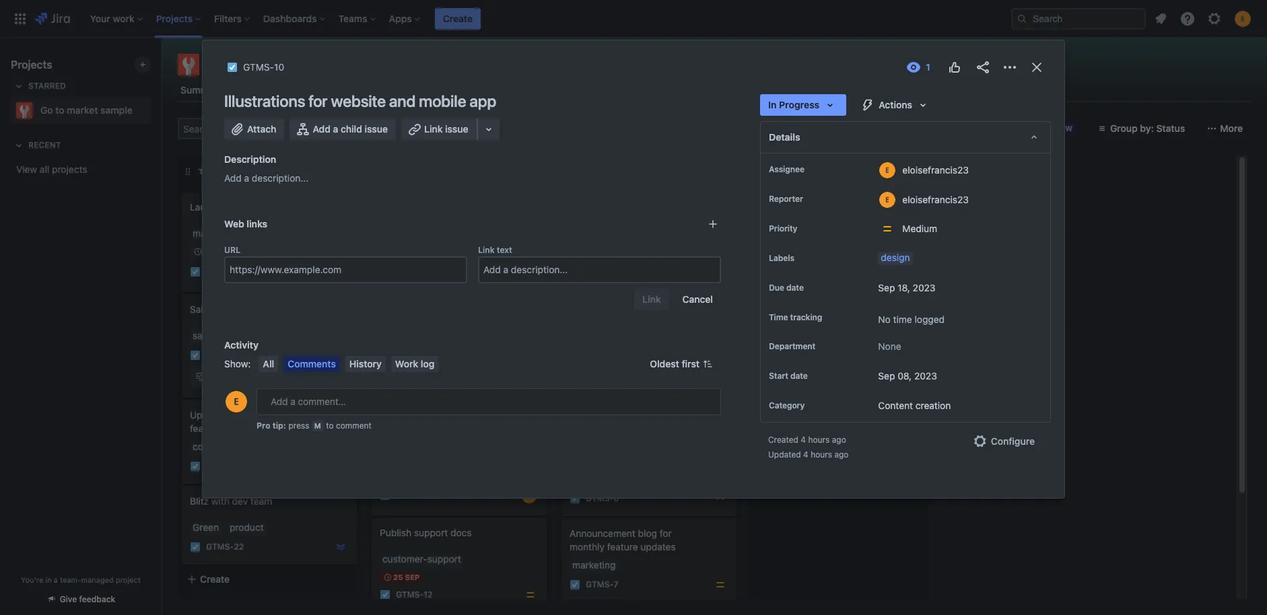 Task type: vqa. For each thing, say whether or not it's contained in the screenshot.
the topmost BREAKDOWN
no



Task type: locate. For each thing, give the bounding box(es) containing it.
0 vertical spatial gtms-10
[[243, 61, 284, 73]]

1 vertical spatial 10
[[424, 388, 433, 398]]

0 horizontal spatial medium image
[[507, 490, 517, 501]]

to do 4
[[199, 166, 234, 177]]

14
[[804, 364, 813, 374]]

feature down update
[[190, 423, 221, 435]]

issue right "child"
[[365, 123, 388, 135]]

add left terry turtle image
[[313, 123, 331, 135]]

a
[[333, 123, 338, 135], [244, 172, 249, 184], [54, 576, 58, 585]]

url
[[224, 245, 241, 255]]

4 right do
[[228, 166, 234, 177]]

gtms-10 link down 18 sep
[[396, 388, 433, 399]]

gtms-2 link
[[396, 283, 429, 294]]

0 vertical spatial feature
[[782, 317, 813, 329]]

0 vertical spatial lowest image
[[335, 350, 346, 361]]

sep right 27
[[595, 253, 609, 261]]

link left text
[[478, 245, 495, 255]]

issue down mobile at the top of page
[[445, 123, 469, 135]]

menu bar
[[256, 356, 442, 373]]

1 horizontal spatial eloisefrancis23 image
[[521, 385, 538, 402]]

gtms-22 link
[[206, 542, 244, 553]]

1 horizontal spatial create button
[[435, 8, 481, 29]]

1 issue from the left
[[365, 123, 388, 135]]

0 vertical spatial date
[[787, 283, 804, 293]]

1 horizontal spatial gtms-10
[[396, 388, 433, 398]]

2023 right 18,
[[913, 282, 936, 294]]

highest image right the newest first icon
[[715, 366, 726, 377]]

2 horizontal spatial medium image
[[715, 580, 726, 591]]

market up list
[[247, 55, 297, 74]]

task image
[[227, 62, 238, 73], [190, 267, 201, 278], [190, 350, 201, 361], [380, 388, 391, 399], [190, 461, 201, 472], [380, 490, 391, 501], [190, 542, 201, 553], [570, 580, 581, 591], [380, 590, 391, 601]]

0 horizontal spatial add
[[224, 172, 242, 184]]

summary link
[[178, 78, 226, 102]]

16 left nov
[[203, 247, 212, 256]]

date down oct
[[787, 283, 804, 293]]

add right do
[[224, 172, 242, 184]]

tab list containing board
[[170, 78, 1260, 102]]

2 vertical spatial create
[[200, 574, 230, 585]]

2 issue from the left
[[445, 123, 469, 135]]

hours right updated
[[811, 450, 833, 460]]

1 horizontal spatial medium image
[[525, 590, 536, 601]]

progress
[[779, 99, 820, 110]]

27 september 2023 image
[[573, 252, 583, 263], [573, 252, 583, 263]]

gtms- for gtms-14 link
[[776, 364, 804, 374]]

for inside update documentation for feature update
[[292, 410, 304, 421]]

done image
[[889, 283, 900, 294], [889, 283, 900, 294]]

0 horizontal spatial go
[[40, 104, 53, 116]]

gtms-17
[[206, 351, 243, 361]]

gtms-10 link up board
[[243, 59, 284, 75]]

1 vertical spatial ago
[[835, 450, 849, 460]]

1 vertical spatial create button
[[179, 568, 360, 592]]

0 horizontal spatial sample
[[100, 104, 133, 116]]

1 horizontal spatial to
[[229, 55, 243, 74]]

task image for gtms-10
[[380, 388, 391, 399]]

monthly
[[570, 542, 605, 553]]

project
[[116, 576, 141, 585]]

medium image for gtms-12
[[525, 590, 536, 601]]

configure link
[[965, 431, 1044, 453]]

highest image
[[905, 283, 916, 294], [715, 366, 726, 377]]

10 for the bottom gtms-10 link
[[424, 388, 433, 398]]

create banner
[[0, 0, 1268, 38]]

1 horizontal spatial medium image
[[525, 283, 536, 294]]

task image left 'gtms-2' link
[[380, 283, 391, 294]]

jira image
[[35, 10, 70, 27], [35, 10, 70, 27]]

gtms-14 link
[[776, 363, 813, 375]]

you're in a team-managed project
[[21, 576, 141, 585]]

for up updates on the right of the page
[[660, 528, 672, 540]]

0 vertical spatial a
[[333, 123, 338, 135]]

publish
[[380, 527, 412, 539]]

0 vertical spatial 2
[[424, 283, 429, 293]]

date for sep 08, 2023
[[791, 371, 808, 382]]

gtms- for gtms-11 link
[[396, 491, 424, 501]]

gtms- for gtms-7 link on the bottom of the page
[[586, 580, 614, 590]]

for right list link on the top of the page
[[309, 92, 328, 110]]

eloisefrancis23 image left "0"
[[521, 385, 538, 402]]

medium image
[[525, 283, 536, 294], [507, 490, 517, 501]]

no time logged
[[879, 314, 945, 325]]

task image for gtms-16
[[190, 267, 201, 278]]

feature up department
[[782, 317, 813, 329]]

1 horizontal spatial link
[[478, 245, 495, 255]]

2 lowest image from the top
[[335, 542, 346, 553]]

0 horizontal spatial feature
[[190, 423, 221, 435]]

1 vertical spatial market
[[67, 104, 98, 116]]

date for sep 18, 2023
[[787, 283, 804, 293]]

eloisefrancis23 image left "child"
[[317, 118, 338, 139]]

add people image
[[364, 121, 380, 137]]

projects
[[11, 59, 52, 71]]

issue
[[365, 123, 388, 135], [445, 123, 469, 135]]

oct
[[784, 266, 801, 275]]

gtms-10 down 18 sep
[[396, 388, 433, 398]]

to down starred
[[55, 104, 64, 116]]

m
[[314, 422, 321, 430]]

you're
[[21, 576, 43, 585]]

oldest first
[[650, 358, 700, 370]]

18,
[[898, 282, 911, 294]]

feature down announcement at bottom
[[608, 542, 638, 553]]

1 vertical spatial gtms-10
[[396, 388, 433, 398]]

task image left gtms-7 link on the bottom of the page
[[570, 580, 581, 591]]

work
[[395, 358, 419, 370]]

link to a web page image
[[708, 219, 719, 230]]

due
[[769, 283, 785, 293]]

1 vertical spatial link
[[478, 245, 495, 255]]

10 inside illustrations for website and mobile app dialog
[[274, 61, 284, 73]]

18 september 2023 image
[[383, 368, 393, 379]]

link inside link issue button
[[424, 123, 443, 135]]

links
[[247, 218, 268, 230]]

task image left gtms-11 link
[[380, 490, 391, 501]]

task image left gtms-17 link
[[190, 350, 201, 361]]

task image up "blitz"
[[190, 461, 201, 472]]

for inside announcement blog for monthly feature updates
[[660, 528, 672, 540]]

1 vertical spatial go to market sample
[[40, 104, 133, 116]]

feature inside update documentation for feature update
[[190, 423, 221, 435]]

updated
[[769, 450, 801, 460]]

task image
[[570, 269, 581, 280], [380, 283, 391, 294], [760, 283, 771, 294], [760, 364, 771, 375], [570, 494, 581, 505]]

give
[[60, 595, 77, 605]]

10 for leftmost gtms-10 link
[[274, 61, 284, 73]]

0 vertical spatial 10
[[274, 61, 284, 73]]

actions button
[[852, 94, 940, 116]]

lowest image for blitz with dev team
[[335, 542, 346, 553]]

to right m
[[326, 421, 334, 431]]

0 vertical spatial sample
[[300, 55, 352, 74]]

feature
[[570, 304, 603, 315]]

0 vertical spatial 16
[[203, 247, 212, 256]]

issue inside add a child issue button
[[365, 123, 388, 135]]

history
[[350, 358, 382, 370]]

0 vertical spatial link
[[424, 123, 443, 135]]

0 horizontal spatial for
[[292, 410, 304, 421]]

task image for gtms-22
[[190, 542, 201, 553]]

link down mobile at the top of page
[[424, 123, 443, 135]]

22
[[234, 543, 244, 553]]

1 vertical spatial for
[[292, 410, 304, 421]]

Add a description... field
[[480, 258, 720, 282]]

nov
[[214, 247, 231, 256]]

16 down the url at the top of the page
[[234, 267, 243, 277]]

newest first image
[[703, 359, 713, 370]]

go to market sample down starred
[[40, 104, 133, 116]]

task image up feature
[[570, 269, 581, 280]]

0 horizontal spatial market
[[67, 104, 98, 116]]

to inside illustrations for website and mobile app dialog
[[326, 421, 334, 431]]

tab list
[[170, 78, 1260, 102]]

feature inside announcement blog for monthly feature updates
[[608, 542, 638, 553]]

assignee
[[769, 164, 805, 174]]

task image for gtms-13
[[760, 283, 771, 294]]

menu bar inside illustrations for website and mobile app dialog
[[256, 356, 442, 373]]

a right the in
[[54, 576, 58, 585]]

copy link to issue image
[[282, 61, 292, 72]]

0 vertical spatial gtms-10 link
[[243, 59, 284, 75]]

high image
[[715, 269, 726, 280], [715, 494, 726, 505]]

in
[[769, 99, 777, 110]]

market up view all projects link
[[67, 104, 98, 116]]

task image down 18 september 2023 image on the bottom
[[380, 388, 391, 399]]

1 horizontal spatial add
[[313, 123, 331, 135]]

1 vertical spatial create
[[760, 201, 789, 213]]

done image
[[889, 364, 900, 375], [889, 364, 900, 375]]

gtms-10 up board
[[243, 61, 284, 73]]

gtms-10 link
[[243, 59, 284, 75], [396, 388, 433, 399]]

in progress button
[[761, 94, 847, 116]]

launch ad campaign
[[190, 201, 280, 213]]

created
[[769, 435, 799, 446]]

1 horizontal spatial highest image
[[905, 283, 916, 294]]

4 right the created
[[801, 435, 806, 446]]

eloisefrancis23 image
[[317, 118, 338, 139], [521, 385, 538, 402]]

2 horizontal spatial to
[[326, 421, 334, 431]]

1 horizontal spatial 2
[[597, 387, 603, 399]]

task image down 16 november 2023 icon
[[190, 267, 201, 278]]

0 vertical spatial 2023
[[913, 282, 936, 294]]

app
[[470, 92, 497, 110]]

1 horizontal spatial a
[[244, 172, 249, 184]]

1 horizontal spatial gtms-10 link
[[396, 388, 433, 399]]

sep right 18
[[404, 369, 419, 377]]

0 vertical spatial eloisefrancis23 image
[[317, 118, 338, 139]]

go up summary
[[205, 55, 226, 74]]

task image for gtms-17
[[190, 350, 201, 361]]

25
[[393, 573, 403, 582]]

description
[[224, 154, 276, 165]]

sep 08, 2023
[[879, 371, 938, 382]]

task image left gtms-12 link
[[380, 590, 391, 601]]

0 horizontal spatial link
[[424, 123, 443, 135]]

profile image of eloisefrancis23 image
[[226, 391, 247, 413]]

0 horizontal spatial a
[[54, 576, 58, 585]]

summary
[[181, 84, 223, 96]]

hours right the created
[[809, 435, 830, 446]]

a down description
[[244, 172, 249, 184]]

2023 right 08, on the right of the page
[[915, 371, 938, 382]]

share image
[[975, 59, 992, 75]]

create
[[443, 12, 473, 24], [760, 201, 789, 213], [200, 574, 230, 585]]

task image left gtms-22 link
[[190, 542, 201, 553]]

highest image up "no time logged"
[[905, 283, 916, 294]]

collapse recent projects image
[[11, 137, 27, 154]]

7
[[614, 580, 619, 590]]

task image for gtms-7
[[570, 580, 581, 591]]

create product guides
[[760, 201, 857, 213]]

0 vertical spatial medium image
[[525, 283, 536, 294]]

10 down log
[[424, 388, 433, 398]]

a inside add a child issue button
[[333, 123, 338, 135]]

ago right updated
[[835, 450, 849, 460]]

product
[[791, 201, 826, 213]]

task image left gtms-6 link
[[570, 494, 581, 505]]

1 vertical spatial lowest image
[[335, 542, 346, 553]]

1 vertical spatial to
[[55, 104, 64, 116]]

in progress
[[769, 99, 820, 110]]

0 vertical spatial go to market sample
[[205, 55, 352, 74]]

updates
[[641, 542, 676, 553]]

Add a comment… field
[[257, 389, 722, 416]]

to up board
[[229, 55, 243, 74]]

10
[[274, 61, 284, 73], [424, 388, 433, 398]]

publish support docs
[[380, 527, 472, 539]]

0 vertical spatial high image
[[715, 269, 726, 280]]

0 horizontal spatial 10
[[274, 61, 284, 73]]

1 horizontal spatial create
[[443, 12, 473, 24]]

gtms-6
[[586, 494, 619, 504]]

time
[[769, 313, 789, 323]]

sales kickoff
[[190, 304, 245, 315]]

0 horizontal spatial eloisefrancis23 image
[[317, 118, 338, 139]]

view all projects link
[[11, 158, 151, 182]]

task image left gtms-13 link
[[760, 283, 771, 294]]

1 lowest image from the top
[[335, 350, 346, 361]]

go down starred
[[40, 104, 53, 116]]

27 sep
[[583, 253, 609, 261]]

go to market sample up list
[[205, 55, 352, 74]]

1 vertical spatial feature
[[190, 423, 221, 435]]

timeline
[[370, 84, 408, 96]]

2 vertical spatial for
[[660, 528, 672, 540]]

tip:
[[273, 421, 286, 431]]

0 horizontal spatial gtms-10
[[243, 61, 284, 73]]

0 horizontal spatial 2
[[424, 283, 429, 293]]

link
[[424, 123, 443, 135], [478, 245, 495, 255]]

sep for 18 sep
[[404, 369, 419, 377]]

sep
[[595, 253, 609, 261], [879, 282, 896, 294], [404, 369, 419, 377], [879, 371, 896, 382], [405, 573, 420, 582]]

low image
[[317, 267, 327, 278]]

1 vertical spatial 2023
[[915, 371, 938, 382]]

ago right the created
[[832, 435, 847, 446]]

gtms- for gtms-16 link
[[206, 267, 234, 277]]

link web pages and more image
[[481, 121, 497, 137]]

content
[[879, 400, 914, 412]]

created 4 hours ago updated 4 hours ago
[[769, 435, 849, 460]]

25 september 2023 image
[[383, 573, 393, 583], [383, 573, 393, 583]]

task image for gtms-11
[[380, 490, 391, 501]]

history button
[[346, 356, 386, 373]]

medium image
[[507, 388, 517, 399], [715, 580, 726, 591], [525, 590, 536, 601]]

sep left 08, on the right of the page
[[879, 371, 896, 382]]

1 high image from the top
[[715, 269, 726, 280]]

sep right 25
[[405, 573, 420, 582]]

gtms-7
[[586, 580, 619, 590]]

2 vertical spatial feature
[[608, 542, 638, 553]]

1 horizontal spatial for
[[309, 92, 328, 110]]

gtms-12 link
[[396, 590, 433, 601]]

details element
[[761, 121, 1052, 154]]

gtms- for gtms-17 link
[[206, 351, 234, 361]]

date right start
[[791, 371, 808, 382]]

1 vertical spatial highest image
[[715, 366, 726, 377]]

1 vertical spatial 2
[[597, 387, 603, 399]]

1 vertical spatial sample
[[100, 104, 133, 116]]

actions
[[879, 99, 913, 110]]

2 vertical spatial to
[[326, 421, 334, 431]]

mobile
[[419, 92, 466, 110]]

gtms-10 inside illustrations for website and mobile app dialog
[[243, 61, 284, 73]]

lowest image
[[335, 350, 346, 361], [335, 542, 346, 553]]

release
[[606, 304, 637, 315]]

10 up list
[[274, 61, 284, 73]]

1 horizontal spatial issue
[[445, 123, 469, 135]]

1 horizontal spatial 10
[[424, 388, 433, 398]]

task image left gtms-14 link
[[760, 364, 771, 375]]

reporter
[[769, 194, 804, 204]]

1 vertical spatial 16
[[234, 267, 243, 277]]

add inside button
[[313, 123, 331, 135]]

support
[[414, 527, 448, 539]]

1 vertical spatial a
[[244, 172, 249, 184]]

gtms-13
[[776, 283, 813, 293]]

0 vertical spatial create button
[[435, 8, 481, 29]]

task image for gtms-2
[[380, 283, 391, 294]]

2 horizontal spatial for
[[660, 528, 672, 540]]

for right tip:
[[292, 410, 304, 421]]

menu bar containing all
[[256, 356, 442, 373]]

0 vertical spatial create
[[443, 12, 473, 24]]

4 right updated
[[804, 450, 809, 460]]

medium image for gtms-7
[[715, 580, 726, 591]]

0 vertical spatial highest image
[[905, 283, 916, 294]]

guides
[[828, 201, 857, 213]]

1 horizontal spatial market
[[247, 55, 297, 74]]

1 vertical spatial high image
[[715, 494, 726, 505]]

0 / 2
[[589, 387, 603, 399]]

0 horizontal spatial create
[[200, 574, 230, 585]]

first
[[682, 358, 700, 370]]

a left "child"
[[333, 123, 338, 135]]

0 vertical spatial add
[[313, 123, 331, 135]]

all
[[263, 358, 274, 370]]

01 october 2023 image
[[763, 265, 773, 276], [763, 265, 773, 276]]

create column image
[[944, 161, 960, 177]]

blog
[[638, 528, 658, 540]]

2 horizontal spatial a
[[333, 123, 338, 135]]

close image
[[1029, 59, 1046, 75]]

blitz
[[190, 496, 209, 507]]



Task type: describe. For each thing, give the bounding box(es) containing it.
0 vertical spatial 4
[[228, 166, 234, 177]]

highest image
[[905, 364, 916, 375]]

add for add a description...
[[224, 172, 242, 184]]

give feedback
[[60, 595, 115, 605]]

update
[[223, 423, 254, 435]]

gtms- inside illustrations for website and mobile app dialog
[[243, 61, 274, 73]]

for inside illustrations for website and mobile app dialog
[[309, 92, 328, 110]]

link issue
[[424, 123, 469, 135]]

0 horizontal spatial gtms-10 link
[[243, 59, 284, 75]]

gtms-11
[[396, 491, 432, 501]]

link text
[[478, 245, 513, 255]]

team
[[251, 496, 272, 507]]

labels
[[769, 253, 795, 263]]

dev
[[232, 496, 248, 507]]

start
[[769, 371, 789, 382]]

2 horizontal spatial feature
[[782, 317, 813, 329]]

0 vertical spatial ago
[[832, 435, 847, 446]]

0 vertical spatial market
[[247, 55, 297, 74]]

1 vertical spatial 4
[[801, 435, 806, 446]]

2023 for sep 18, 2023
[[913, 282, 936, 294]]

recent
[[28, 140, 61, 150]]

a for description...
[[244, 172, 249, 184]]

13
[[804, 283, 813, 293]]

gtms- for gtms-13 link
[[776, 283, 804, 293]]

task image for gtms-14
[[760, 364, 771, 375]]

blitz with dev team
[[190, 496, 272, 507]]

01 oct
[[773, 266, 801, 275]]

0 horizontal spatial go to market sample
[[40, 104, 133, 116]]

01
[[773, 266, 782, 275]]

search image
[[1017, 13, 1028, 24]]

0 vertical spatial hours
[[809, 435, 830, 446]]

2023 for sep 08, 2023
[[915, 371, 938, 382]]

gtms-7 link
[[586, 580, 619, 591]]

pro tip: press m to comment
[[257, 421, 372, 431]]

create button inside primary element
[[435, 8, 481, 29]]

terry turtle image
[[334, 118, 356, 139]]

2 vertical spatial 4
[[804, 450, 809, 460]]

16 november 2023 image
[[193, 247, 203, 257]]

lowest image for sales kickoff
[[335, 350, 346, 361]]

gtms- for gtms-22 link
[[206, 543, 234, 553]]

terry turtle image
[[331, 264, 348, 280]]

gtms-2
[[396, 283, 429, 293]]

create inside primary element
[[443, 12, 473, 24]]

2 vertical spatial a
[[54, 576, 58, 585]]

feedback
[[79, 595, 115, 605]]

eloisefrancis23 image
[[521, 488, 538, 504]]

task image up "illustrations"
[[227, 62, 238, 73]]

Search board text field
[[179, 119, 282, 138]]

1 vertical spatial go
[[40, 104, 53, 116]]

view all projects
[[16, 164, 87, 175]]

details
[[769, 131, 801, 143]]

task image for gtms-6
[[570, 494, 581, 505]]

16 november 2023 image
[[193, 247, 203, 257]]

managed
[[81, 576, 114, 585]]

primary element
[[8, 0, 1012, 37]]

https://www.example.com field
[[226, 258, 466, 282]]

gtms- for gtms-12 link
[[396, 590, 424, 601]]

collapse starred projects image
[[11, 78, 27, 94]]

do
[[211, 167, 223, 176]]

0 horizontal spatial highest image
[[715, 366, 726, 377]]

gtms- for gtms-6 link
[[586, 494, 614, 504]]

new
[[760, 317, 779, 329]]

27
[[583, 253, 593, 261]]

illustrations for website and mobile app dialog
[[203, 40, 1065, 499]]

docs
[[451, 527, 472, 539]]

naming
[[815, 317, 847, 329]]

add a child issue button
[[290, 119, 396, 140]]

actions image
[[1002, 59, 1019, 75]]

0 vertical spatial to
[[229, 55, 243, 74]]

forms link
[[421, 78, 455, 102]]

link for link issue
[[424, 123, 443, 135]]

logged
[[915, 314, 945, 325]]

documentation
[[224, 410, 290, 421]]

0 horizontal spatial medium image
[[507, 388, 517, 399]]

2 high image from the top
[[715, 494, 726, 505]]

6
[[614, 494, 619, 504]]

1 vertical spatial medium image
[[507, 490, 517, 501]]

0 horizontal spatial create button
[[179, 568, 360, 592]]

gtms-13 link
[[776, 283, 813, 294]]

task image for gtms-12
[[380, 590, 391, 601]]

all button
[[259, 356, 278, 373]]

gtms-22
[[206, 543, 244, 553]]

website
[[331, 92, 386, 110]]

give feedback button
[[38, 589, 123, 611]]

add a child issue
[[313, 123, 388, 135]]

campaign
[[238, 201, 280, 213]]

18 september 2023 image
[[383, 368, 393, 379]]

description...
[[252, 172, 309, 184]]

issue inside link issue button
[[445, 123, 469, 135]]

in
[[45, 576, 52, 585]]

sep for 25 sep
[[405, 573, 420, 582]]

department
[[769, 342, 816, 352]]

text
[[497, 245, 513, 255]]

launched
[[769, 167, 812, 176]]

priority
[[769, 224, 798, 234]]

link for link text
[[478, 245, 495, 255]]

child
[[341, 123, 362, 135]]

1 horizontal spatial go to market sample
[[205, 55, 352, 74]]

gtms-11 link
[[396, 490, 432, 502]]

gtms- for 'gtms-2' link
[[396, 283, 424, 293]]

list link
[[279, 78, 301, 102]]

illustrations
[[224, 92, 305, 110]]

sep for 27 sep
[[595, 253, 609, 261]]

1 vertical spatial hours
[[811, 450, 833, 460]]

log
[[421, 358, 435, 370]]

18
[[393, 369, 402, 377]]

due date
[[769, 283, 804, 293]]

vote options: no one has voted for this issue yet. image
[[947, 59, 963, 75]]

update documentation for feature update
[[190, 410, 304, 435]]

content creation
[[879, 400, 951, 412]]

0 vertical spatial go
[[205, 55, 226, 74]]

view
[[16, 164, 37, 175]]

1 vertical spatial gtms-10 link
[[396, 388, 433, 399]]

attach
[[247, 123, 277, 135]]

0 horizontal spatial to
[[55, 104, 64, 116]]

1 horizontal spatial sample
[[300, 55, 352, 74]]

new feature naming
[[760, 317, 847, 329]]

25 sep
[[393, 573, 420, 582]]

gtms-6 link
[[586, 493, 619, 505]]

configure
[[991, 436, 1035, 448]]

feature release email copy
[[570, 304, 686, 315]]

timeline link
[[368, 78, 411, 102]]

update
[[190, 410, 222, 421]]

for for update documentation for feature update
[[292, 410, 304, 421]]

17
[[234, 351, 243, 361]]

a for child
[[333, 123, 338, 135]]

add for add a child issue
[[313, 123, 331, 135]]

calendar
[[314, 84, 354, 96]]

sep left 18,
[[879, 282, 896, 294]]

design
[[881, 252, 911, 263]]

1 vertical spatial eloisefrancis23 image
[[521, 385, 538, 402]]

work log
[[395, 358, 435, 370]]

comment
[[336, 421, 372, 431]]

kickoff
[[216, 304, 245, 315]]

08,
[[898, 371, 912, 382]]

11
[[424, 491, 432, 501]]

go to market sample link
[[11, 97, 146, 124]]

gtms-16
[[206, 267, 243, 277]]

for for announcement blog for monthly feature updates
[[660, 528, 672, 540]]

Search field
[[1012, 8, 1147, 29]]

time tracking
[[769, 313, 823, 323]]

0 horizontal spatial 16
[[203, 247, 212, 256]]



